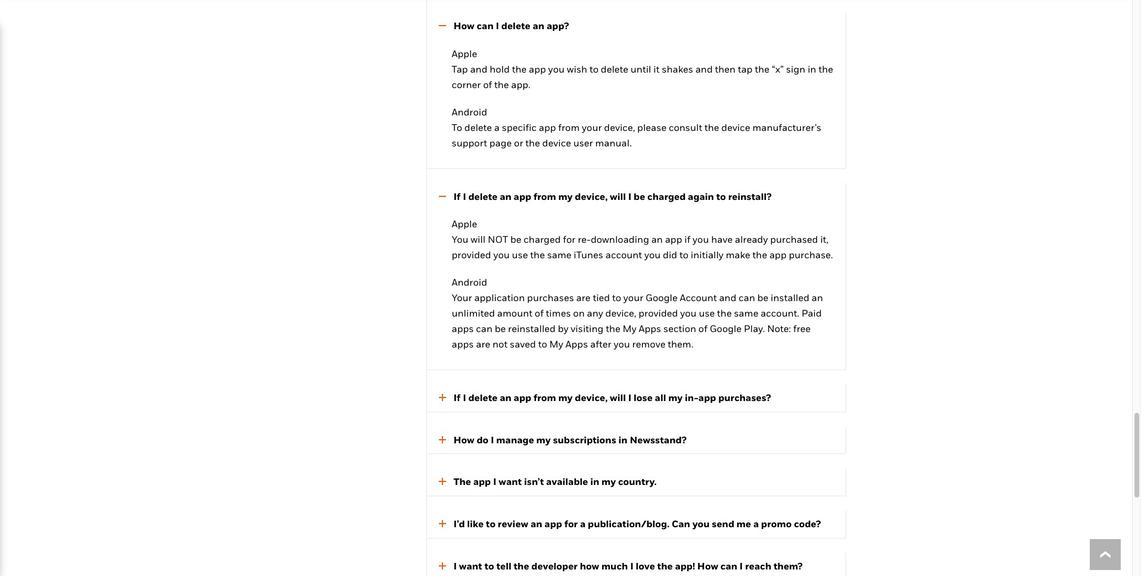 Task type: locate. For each thing, give the bounding box(es) containing it.
how up tap
[[454, 20, 475, 32]]

itunes
[[574, 249, 603, 261]]

0 horizontal spatial a
[[494, 121, 500, 133]]

me
[[737, 518, 751, 530]]

apple up you
[[452, 218, 477, 230]]

delete left until
[[601, 63, 628, 75]]

again
[[688, 190, 714, 202]]

app left if
[[665, 234, 682, 246]]

android inside android your application purchases are tied to your google account and can be installed an unlimited amount of times on any device, provided you use the same account. paid apps can be reinstalled by visiting the my apps section of google play. note: free apps are not saved to my apps after you remove them.
[[452, 277, 487, 288]]

apple up tap
[[452, 47, 477, 59]]

app up 'app.'
[[529, 63, 546, 75]]

charged left again
[[648, 190, 686, 202]]

want
[[499, 476, 522, 488], [459, 560, 482, 572]]

0 horizontal spatial google
[[646, 292, 678, 304]]

how inside 'how can i delete an app?' link
[[454, 20, 475, 32]]

to right the wish
[[590, 63, 599, 75]]

i'd
[[454, 518, 465, 530]]

how
[[454, 20, 475, 32], [454, 434, 475, 446], [697, 560, 718, 572]]

by
[[558, 323, 569, 335]]

i'd like to review an app for a publication/blog. can you send me a promo code?
[[454, 518, 821, 530]]

paid
[[802, 308, 822, 319]]

2 vertical spatial from
[[534, 392, 556, 404]]

0 vertical spatial are
[[576, 292, 591, 304]]

and inside android your application purchases are tied to your google account and can be installed an unlimited amount of times on any device, provided you use the same account. paid apps can be reinstalled by visiting the my apps section of google play. note: free apps are not saved to my apps after you remove them.
[[719, 292, 737, 304]]

0 horizontal spatial charged
[[524, 234, 561, 246]]

for left re-
[[563, 234, 576, 246]]

1 vertical spatial if
[[454, 392, 461, 404]]

1 horizontal spatial use
[[699, 308, 715, 319]]

apple for tap
[[452, 47, 477, 59]]

1 vertical spatial from
[[534, 190, 556, 202]]

lose
[[634, 392, 653, 404]]

to
[[452, 121, 462, 133]]

shakes
[[662, 63, 693, 75]]

in right available
[[590, 476, 599, 488]]

can up hold
[[477, 20, 494, 32]]

1 vertical spatial provided
[[639, 308, 678, 319]]

apple inside apple tap and hold the app you wish to delete until it shakes and then tap the "x" sign in the corner of the app.
[[452, 47, 477, 59]]

are up on
[[576, 292, 591, 304]]

use up application
[[512, 249, 528, 261]]

a inside the android to delete a specific app from your device, please consult the device manufacturer's support page or the device user manual.
[[494, 121, 500, 133]]

my down by
[[550, 338, 563, 350]]

device, inside the android to delete a specific app from your device, please consult the device manufacturer's support page or the device user manual.
[[604, 121, 635, 133]]

1 horizontal spatial same
[[734, 308, 758, 319]]

app right specific
[[539, 121, 556, 133]]

your inside the android to delete a specific app from your device, please consult the device manufacturer's support page or the device user manual.
[[582, 121, 602, 133]]

and left then
[[696, 63, 713, 75]]

apple tap and hold the app you wish to delete until it shakes and then tap the "x" sign in the corner of the app.
[[452, 47, 833, 90]]

0 vertical spatial in
[[808, 63, 816, 75]]

app down 'purchased' on the top of page
[[770, 249, 787, 261]]

tap
[[738, 63, 753, 75]]

1 vertical spatial for
[[564, 518, 578, 530]]

1 horizontal spatial provided
[[639, 308, 678, 319]]

app left purchases?
[[699, 392, 716, 404]]

the up 'app.'
[[512, 63, 527, 75]]

apple inside apple you will not be charged for re-downloading an app if you have already purchased it, provided you use the same itunes account you did to initially make the app purchase.
[[452, 218, 477, 230]]

newsstand?
[[630, 434, 687, 446]]

0 vertical spatial apps
[[452, 323, 474, 335]]

1 horizontal spatial my
[[623, 323, 637, 335]]

if
[[454, 190, 461, 202], [454, 392, 461, 404]]

device, up re-
[[575, 190, 608, 202]]

0 vertical spatial want
[[499, 476, 522, 488]]

to inside apple tap and hold the app you wish to delete until it shakes and then tap the "x" sign in the corner of the app.
[[590, 63, 599, 75]]

unlimited
[[452, 308, 495, 319]]

1 vertical spatial in
[[619, 434, 628, 446]]

your for device,
[[582, 121, 602, 133]]

if for if i delete an app from my device, will i be charged again to reinstall?
[[454, 190, 461, 202]]

want left tell
[[459, 560, 482, 572]]

"x"
[[772, 63, 784, 75]]

delete
[[501, 20, 531, 32], [601, 63, 628, 75], [464, 121, 492, 133], [468, 190, 498, 202], [468, 392, 498, 404]]

1 vertical spatial your
[[624, 292, 643, 304]]

app!
[[675, 560, 695, 572]]

you right can in the right of the page
[[693, 518, 710, 530]]

you inside i'd like to review an app for a publication/blog. can you send me a promo code? link
[[693, 518, 710, 530]]

will right you
[[471, 234, 486, 246]]

them?
[[774, 560, 803, 572]]

your up user
[[582, 121, 602, 133]]

apple for you
[[452, 218, 477, 230]]

an
[[533, 20, 545, 32], [500, 190, 512, 202], [651, 234, 663, 246], [812, 292, 823, 304], [500, 392, 512, 404], [531, 518, 542, 530]]

do
[[477, 434, 489, 446]]

can left reach
[[721, 560, 737, 572]]

make
[[726, 249, 750, 261]]

you left did
[[644, 249, 661, 261]]

delete left app?
[[501, 20, 531, 32]]

google up section
[[646, 292, 678, 304]]

an right review
[[531, 518, 542, 530]]

to left tell
[[485, 560, 494, 572]]

how can i delete an app? link
[[427, 19, 834, 34]]

if i delete an app from my device, will i be charged again to reinstall? link
[[427, 189, 834, 204]]

0 vertical spatial from
[[558, 121, 580, 133]]

not
[[488, 234, 508, 246]]

provided
[[452, 249, 491, 261], [639, 308, 678, 319]]

your inside android your application purchases are tied to your google account and can be installed an unlimited amount of times on any device, provided you use the same account. paid apps can be reinstalled by visiting the my apps section of google play. note: free apps are not saved to my apps after you remove them.
[[624, 292, 643, 304]]

1 apple from the top
[[452, 47, 477, 59]]

1 vertical spatial charged
[[524, 234, 561, 246]]

account
[[606, 249, 642, 261]]

manufacturer's
[[753, 121, 822, 133]]

android up to
[[452, 106, 487, 118]]

0 horizontal spatial apps
[[566, 338, 588, 350]]

to down reinstalled
[[538, 338, 547, 350]]

2 vertical spatial how
[[697, 560, 718, 572]]

and right "account"
[[719, 292, 737, 304]]

0 horizontal spatial provided
[[452, 249, 491, 261]]

1 vertical spatial android
[[452, 277, 487, 288]]

will up the 'downloading'
[[610, 190, 626, 202]]

in inside apple tap and hold the app you wish to delete until it shakes and then tap the "x" sign in the corner of the app.
[[808, 63, 816, 75]]

android for application
[[452, 277, 487, 288]]

2 horizontal spatial of
[[699, 323, 708, 335]]

of up reinstalled
[[535, 308, 544, 319]]

you inside apple tap and hold the app you wish to delete until it shakes and then tap the "x" sign in the corner of the app.
[[548, 63, 565, 75]]

it,
[[820, 234, 829, 246]]

apps
[[452, 323, 474, 335], [452, 338, 474, 350]]

0 vertical spatial same
[[547, 249, 572, 261]]

2 horizontal spatial and
[[719, 292, 737, 304]]

device, up 'subscriptions'
[[575, 392, 608, 404]]

much
[[602, 560, 628, 572]]

device, down tied
[[606, 308, 636, 319]]

delete inside the android to delete a specific app from your device, please consult the device manufacturer's support page or the device user manual.
[[464, 121, 492, 133]]

not
[[493, 338, 508, 350]]

0 horizontal spatial your
[[582, 121, 602, 133]]

any
[[587, 308, 603, 319]]

provided up section
[[639, 308, 678, 319]]

how for how do i manage my subscriptions in newsstand?
[[454, 434, 475, 446]]

delete up do
[[468, 392, 498, 404]]

the app i want isn't available in my country. link
[[427, 475, 834, 490]]

1 vertical spatial how
[[454, 434, 475, 446]]

device, inside the if i delete an app from my device, will i be charged again to reinstall? link
[[575, 190, 608, 202]]

1 vertical spatial google
[[710, 323, 742, 335]]

purchased
[[770, 234, 818, 246]]

google left the "play."
[[710, 323, 742, 335]]

device, up 'manual.'
[[604, 121, 635, 133]]

charged left re-
[[524, 234, 561, 246]]

sign
[[786, 63, 806, 75]]

how left do
[[454, 434, 475, 446]]

how inside how do i manage my subscriptions in newsstand? link
[[454, 434, 475, 446]]

1 horizontal spatial google
[[710, 323, 742, 335]]

re-
[[578, 234, 591, 246]]

my up remove on the bottom of the page
[[623, 323, 637, 335]]

i
[[496, 20, 499, 32], [463, 190, 466, 202], [628, 190, 632, 202], [463, 392, 466, 404], [628, 392, 632, 404], [491, 434, 494, 446], [493, 476, 497, 488], [454, 560, 457, 572], [630, 560, 634, 572], [740, 560, 743, 572]]

and right tap
[[470, 63, 488, 75]]

1 vertical spatial apps
[[452, 338, 474, 350]]

you left the wish
[[548, 63, 565, 75]]

to right like
[[486, 518, 496, 530]]

0 vertical spatial use
[[512, 249, 528, 261]]

a up page
[[494, 121, 500, 133]]

0 vertical spatial will
[[610, 190, 626, 202]]

are left not
[[476, 338, 490, 350]]

0 horizontal spatial same
[[547, 249, 572, 261]]

delete for if i delete an app from my device, will i be charged again to reinstall?
[[468, 190, 498, 202]]

0 horizontal spatial are
[[476, 338, 490, 350]]

be up apple you will not be charged for re-downloading an app if you have already purchased it, provided you use the same itunes account you did to initially make the app purchase.
[[634, 190, 645, 202]]

can up the "play."
[[739, 292, 755, 304]]

0 vertical spatial android
[[452, 106, 487, 118]]

0 vertical spatial charged
[[648, 190, 686, 202]]

device right the consult
[[722, 121, 750, 133]]

delete up support
[[464, 121, 492, 133]]

apps up remove on the bottom of the page
[[639, 323, 661, 335]]

for down available
[[564, 518, 578, 530]]

0 vertical spatial your
[[582, 121, 602, 133]]

want left isn't at the bottom left
[[499, 476, 522, 488]]

0 vertical spatial if
[[454, 190, 461, 202]]

how do i manage my subscriptions in newsstand? link
[[427, 433, 834, 448]]

my
[[623, 323, 637, 335], [550, 338, 563, 350]]

how right app! at bottom right
[[697, 560, 718, 572]]

1 horizontal spatial your
[[624, 292, 643, 304]]

0 horizontal spatial use
[[512, 249, 528, 261]]

you right after
[[614, 338, 630, 350]]

0 vertical spatial for
[[563, 234, 576, 246]]

will left lose
[[610, 392, 626, 404]]

to right did
[[680, 249, 689, 261]]

2 vertical spatial in
[[590, 476, 599, 488]]

app down or
[[514, 190, 531, 202]]

user
[[573, 137, 593, 149]]

app?
[[547, 20, 569, 32]]

1 vertical spatial of
[[535, 308, 544, 319]]

reinstalled
[[508, 323, 556, 335]]

the
[[512, 63, 527, 75], [755, 63, 770, 75], [819, 63, 833, 75], [494, 78, 509, 90], [705, 121, 719, 133], [526, 137, 540, 149], [530, 249, 545, 261], [753, 249, 767, 261], [717, 308, 732, 319], [606, 323, 621, 335], [514, 560, 529, 572], [657, 560, 673, 572]]

1 vertical spatial are
[[476, 338, 490, 350]]

in left newsstand?
[[619, 434, 628, 446]]

will for if i delete an app from my device, will i be charged again to reinstall?
[[610, 190, 626, 202]]

a right me
[[753, 518, 759, 530]]

0 vertical spatial apple
[[452, 47, 477, 59]]

same
[[547, 249, 572, 261], [734, 308, 758, 319]]

use inside android your application purchases are tied to your google account and can be installed an unlimited amount of times on any device, provided you use the same account. paid apps can be reinstalled by visiting the my apps section of google play. note: free apps are not saved to my apps after you remove them.
[[699, 308, 715, 319]]

how can i delete an app?
[[454, 20, 569, 32]]

1 vertical spatial will
[[471, 234, 486, 246]]

use
[[512, 249, 528, 261], [699, 308, 715, 319]]

an inside apple you will not be charged for re-downloading an app if you have already purchased it, provided you use the same itunes account you did to initially make the app purchase.
[[651, 234, 663, 246]]

0 horizontal spatial of
[[483, 78, 492, 90]]

you
[[548, 63, 565, 75], [693, 234, 709, 246], [493, 249, 510, 261], [644, 249, 661, 261], [680, 308, 697, 319], [614, 338, 630, 350], [693, 518, 710, 530]]

0 horizontal spatial and
[[470, 63, 488, 75]]

application
[[474, 292, 525, 304]]

0 vertical spatial apps
[[639, 323, 661, 335]]

for inside apple you will not be charged for re-downloading an app if you have already purchased it, provided you use the same itunes account you did to initially make the app purchase.
[[563, 234, 576, 246]]

app.
[[511, 78, 531, 90]]

code?
[[794, 518, 821, 530]]

1 apps from the top
[[452, 323, 474, 335]]

note:
[[767, 323, 791, 335]]

review
[[498, 518, 528, 530]]

2 android from the top
[[452, 277, 487, 288]]

amount
[[497, 308, 533, 319]]

0 vertical spatial google
[[646, 292, 678, 304]]

1 horizontal spatial apps
[[639, 323, 661, 335]]

same left itunes
[[547, 249, 572, 261]]

0 vertical spatial device
[[722, 121, 750, 133]]

0 horizontal spatial in
[[590, 476, 599, 488]]

manual.
[[595, 137, 632, 149]]

2 apple from the top
[[452, 218, 477, 230]]

and
[[470, 63, 488, 75], [696, 63, 713, 75], [719, 292, 737, 304]]

saved
[[510, 338, 536, 350]]

an up not
[[500, 190, 512, 202]]

2 vertical spatial of
[[699, 323, 708, 335]]

0 vertical spatial provided
[[452, 249, 491, 261]]

same inside android your application purchases are tied to your google account and can be installed an unlimited amount of times on any device, provided you use the same account. paid apps can be reinstalled by visiting the my apps section of google play. note: free apps are not saved to my apps after you remove them.
[[734, 308, 758, 319]]

an up paid
[[812, 292, 823, 304]]

love
[[636, 560, 655, 572]]

1 horizontal spatial in
[[619, 434, 628, 446]]

1 vertical spatial apple
[[452, 218, 477, 230]]

1 horizontal spatial are
[[576, 292, 591, 304]]

my
[[558, 190, 573, 202], [558, 392, 573, 404], [668, 392, 683, 404], [536, 434, 551, 446], [602, 476, 616, 488]]

delete for android to delete a specific app from your device, please consult the device manufacturer's support page or the device user manual.
[[464, 121, 492, 133]]

0 horizontal spatial my
[[550, 338, 563, 350]]

android for delete
[[452, 106, 487, 118]]

1 vertical spatial use
[[699, 308, 715, 319]]

0 horizontal spatial want
[[459, 560, 482, 572]]

0 vertical spatial how
[[454, 20, 475, 32]]

delete inside the if i delete an app from my device, will i be charged again to reinstall? link
[[468, 190, 498, 202]]

delete inside the if i delete an app from my device, will i lose all my in-app purchases? link
[[468, 392, 498, 404]]

1 android from the top
[[452, 106, 487, 118]]

from for lose
[[534, 392, 556, 404]]

to inside apple you will not be charged for re-downloading an app if you have already purchased it, provided you use the same itunes account you did to initially make the app purchase.
[[680, 249, 689, 261]]

your
[[582, 121, 602, 133], [624, 292, 643, 304]]

2 horizontal spatial in
[[808, 63, 816, 75]]

a up how
[[580, 518, 586, 530]]

will for if i delete an app from my device, will i lose all my in-app purchases?
[[610, 392, 626, 404]]

1 if from the top
[[454, 190, 461, 202]]

provided inside apple you will not be charged for re-downloading an app if you have already purchased it, provided you use the same itunes account you did to initially make the app purchase.
[[452, 249, 491, 261]]

delete up not
[[468, 190, 498, 202]]

app
[[529, 63, 546, 75], [539, 121, 556, 133], [514, 190, 531, 202], [665, 234, 682, 246], [770, 249, 787, 261], [514, 392, 531, 404], [699, 392, 716, 404], [473, 476, 491, 488], [545, 518, 562, 530]]

an left if
[[651, 234, 663, 246]]

2 vertical spatial will
[[610, 392, 626, 404]]

0 horizontal spatial device
[[542, 137, 571, 149]]

1 horizontal spatial a
[[580, 518, 586, 530]]

an up manage
[[500, 392, 512, 404]]

the right sign
[[819, 63, 833, 75]]

provided down you
[[452, 249, 491, 261]]

of right section
[[699, 323, 708, 335]]

in right sign
[[808, 63, 816, 75]]

android up your at the bottom left
[[452, 277, 487, 288]]

app up manage
[[514, 392, 531, 404]]

how for how can i delete an app?
[[454, 20, 475, 32]]

2 if from the top
[[454, 392, 461, 404]]

0 vertical spatial my
[[623, 323, 637, 335]]

your right tied
[[624, 292, 643, 304]]

use down "account"
[[699, 308, 715, 319]]

publication/blog.
[[588, 518, 670, 530]]

the right love on the right bottom of the page
[[657, 560, 673, 572]]

the left "x" at right top
[[755, 63, 770, 75]]

be
[[634, 190, 645, 202], [510, 234, 522, 246], [757, 292, 769, 304], [495, 323, 506, 335]]

android inside the android to delete a specific app from your device, please consult the device manufacturer's support page or the device user manual.
[[452, 106, 487, 118]]

delete inside 'how can i delete an app?' link
[[501, 20, 531, 32]]

from inside the android to delete a specific app from your device, please consult the device manufacturer's support page or the device user manual.
[[558, 121, 580, 133]]

1 vertical spatial my
[[550, 338, 563, 350]]

from
[[558, 121, 580, 133], [534, 190, 556, 202], [534, 392, 556, 404]]

apple
[[452, 47, 477, 59], [452, 218, 477, 230]]

1 vertical spatial same
[[734, 308, 758, 319]]

will inside apple you will not be charged for re-downloading an app if you have already purchased it, provided you use the same itunes account you did to initially make the app purchase.
[[471, 234, 486, 246]]

0 vertical spatial of
[[483, 78, 492, 90]]

apps down visiting
[[566, 338, 588, 350]]



Task type: describe. For each thing, give the bounding box(es) containing it.
to right tied
[[612, 292, 621, 304]]

be up account.
[[757, 292, 769, 304]]

device, inside the if i delete an app from my device, will i lose all my in-app purchases? link
[[575, 392, 608, 404]]

app right review
[[545, 518, 562, 530]]

app inside apple tap and hold the app you wish to delete until it shakes and then tap the "x" sign in the corner of the app.
[[529, 63, 546, 75]]

your for google
[[624, 292, 643, 304]]

subscriptions
[[553, 434, 616, 446]]

android to delete a specific app from your device, please consult the device manufacturer's support page or the device user manual.
[[452, 106, 822, 149]]

android your application purchases are tied to your google account and can be installed an unlimited amount of times on any device, provided you use the same account. paid apps can be reinstalled by visiting the my apps section of google play. note: free apps are not saved to my apps after you remove them.
[[452, 277, 823, 350]]

can down the "unlimited"
[[476, 323, 493, 335]]

them.
[[668, 338, 694, 350]]

it
[[654, 63, 660, 75]]

purchases
[[527, 292, 574, 304]]

like
[[467, 518, 484, 530]]

be up not
[[495, 323, 506, 335]]

please
[[637, 121, 667, 133]]

corner
[[452, 78, 481, 90]]

apple you will not be charged for re-downloading an app if you have already purchased it, provided you use the same itunes account you did to initially make the app purchase.
[[452, 218, 833, 261]]

if
[[685, 234, 691, 246]]

the down already
[[753, 249, 767, 261]]

isn't
[[524, 476, 544, 488]]

specific
[[502, 121, 537, 133]]

remove
[[632, 338, 666, 350]]

i want to tell the developer how much i love the app! how can i reach them? link
[[427, 559, 834, 574]]

already
[[735, 234, 768, 246]]

until
[[631, 63, 651, 75]]

support
[[452, 137, 487, 149]]

same inside apple you will not be charged for re-downloading an app if you have already purchased it, provided you use the same itunes account you did to initially make the app purchase.
[[547, 249, 572, 261]]

the left account.
[[717, 308, 732, 319]]

i'd like to review an app for a publication/blog. can you send me a promo code? link
[[427, 517, 834, 532]]

if i delete an app from my device, will i be charged again to reinstall?
[[454, 190, 772, 202]]

you down not
[[493, 249, 510, 261]]

have
[[711, 234, 733, 246]]

app inside the android to delete a specific app from your device, please consult the device manufacturer's support page or the device user manual.
[[539, 121, 556, 133]]

1 horizontal spatial of
[[535, 308, 544, 319]]

1 vertical spatial want
[[459, 560, 482, 572]]

after
[[590, 338, 612, 350]]

the right or
[[526, 137, 540, 149]]

1 horizontal spatial and
[[696, 63, 713, 75]]

country.
[[618, 476, 657, 488]]

charged inside apple you will not be charged for re-downloading an app if you have already purchased it, provided you use the same itunes account you did to initially make the app purchase.
[[524, 234, 561, 246]]

if i delete an app from my device, will i lose all my in-app purchases? link
[[427, 391, 834, 406]]

the down hold
[[494, 78, 509, 90]]

i want to tell the developer how much i love the app! how can i reach them?
[[454, 560, 803, 572]]

send
[[712, 518, 734, 530]]

use inside apple you will not be charged for re-downloading an app if you have already purchased it, provided you use the same itunes account you did to initially make the app purchase.
[[512, 249, 528, 261]]

if for if i delete an app from my device, will i lose all my in-app purchases?
[[454, 392, 461, 404]]

page
[[489, 137, 512, 149]]

consult
[[669, 121, 702, 133]]

device, inside android your application purchases are tied to your google account and can be installed an unlimited amount of times on any device, provided you use the same account. paid apps can be reinstalled by visiting the my apps section of google play. note: free apps are not saved to my apps after you remove them.
[[606, 308, 636, 319]]

1 horizontal spatial want
[[499, 476, 522, 488]]

the
[[454, 476, 471, 488]]

reinstall?
[[728, 190, 772, 202]]

1 horizontal spatial charged
[[648, 190, 686, 202]]

for for re-
[[563, 234, 576, 246]]

the right tell
[[514, 560, 529, 572]]

hold
[[490, 63, 510, 75]]

promo
[[761, 518, 792, 530]]

provided inside android your application purchases are tied to your google account and can be installed an unlimited amount of times on any device, provided you use the same account. paid apps can be reinstalled by visiting the my apps section of google play. note: free apps are not saved to my apps after you remove them.
[[639, 308, 678, 319]]

2 apps from the top
[[452, 338, 474, 350]]

play.
[[744, 323, 765, 335]]

the up "purchases"
[[530, 249, 545, 261]]

the app i want isn't available in my country.
[[454, 476, 657, 488]]

your
[[452, 292, 472, 304]]

section
[[664, 323, 696, 335]]

then
[[715, 63, 736, 75]]

or
[[514, 137, 523, 149]]

initially
[[691, 249, 724, 261]]

how inside i want to tell the developer how much i love the app! how can i reach them? link
[[697, 560, 718, 572]]

2 horizontal spatial a
[[753, 518, 759, 530]]

all
[[655, 392, 666, 404]]

for for a
[[564, 518, 578, 530]]

of inside apple tap and hold the app you wish to delete until it shakes and then tap the "x" sign in the corner of the app.
[[483, 78, 492, 90]]

in-
[[685, 392, 699, 404]]

you up section
[[680, 308, 697, 319]]

visiting
[[571, 323, 604, 335]]

an inside android your application purchases are tied to your google account and can be installed an unlimited amount of times on any device, provided you use the same account. paid apps can be reinstalled by visiting the my apps section of google play. note: free apps are not saved to my apps after you remove them.
[[812, 292, 823, 304]]

purchases?
[[718, 392, 771, 404]]

1 vertical spatial device
[[542, 137, 571, 149]]

be inside apple you will not be charged for re-downloading an app if you have already purchased it, provided you use the same itunes account you did to initially make the app purchase.
[[510, 234, 522, 246]]

on
[[573, 308, 585, 319]]

from for be
[[534, 190, 556, 202]]

delete for if i delete an app from my device, will i lose all my in-app purchases?
[[468, 392, 498, 404]]

1 horizontal spatial device
[[722, 121, 750, 133]]

you right if
[[693, 234, 709, 246]]

delete inside apple tap and hold the app you wish to delete until it shakes and then tap the "x" sign in the corner of the app.
[[601, 63, 628, 75]]

tap
[[452, 63, 468, 75]]

downloading
[[591, 234, 649, 246]]

if i delete an app from my device, will i lose all my in-app purchases?
[[454, 392, 771, 404]]

installed
[[771, 292, 810, 304]]

account
[[680, 292, 717, 304]]

in for my
[[590, 476, 599, 488]]

in for newsstand?
[[619, 434, 628, 446]]

an left app?
[[533, 20, 545, 32]]

app right the
[[473, 476, 491, 488]]

you
[[452, 234, 469, 246]]

tied
[[593, 292, 610, 304]]

1 vertical spatial apps
[[566, 338, 588, 350]]

purchase.
[[789, 249, 833, 261]]

reach
[[745, 560, 772, 572]]

the right the consult
[[705, 121, 719, 133]]

free
[[793, 323, 811, 335]]

available
[[546, 476, 588, 488]]

the up after
[[606, 323, 621, 335]]

manage
[[496, 434, 534, 446]]

to right again
[[716, 190, 726, 202]]

tell
[[496, 560, 512, 572]]

developer
[[532, 560, 578, 572]]

how
[[580, 560, 599, 572]]

times
[[546, 308, 571, 319]]

account.
[[761, 308, 800, 319]]



Task type: vqa. For each thing, say whether or not it's contained in the screenshot.
'then'
yes



